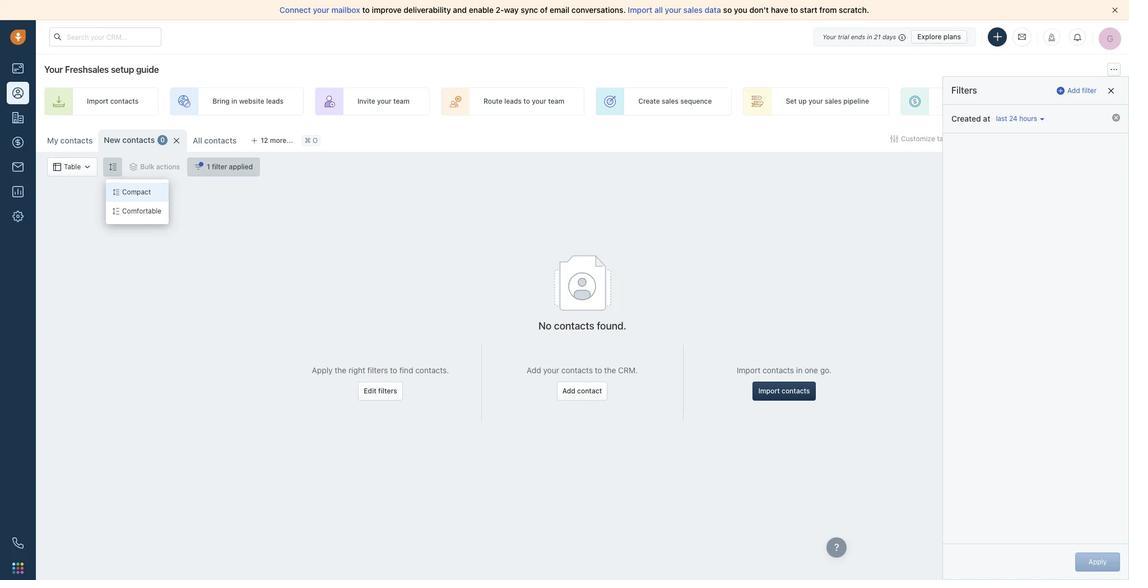 Task type: describe. For each thing, give the bounding box(es) containing it.
your down no
[[543, 365, 559, 375]]

contacts.
[[415, 365, 449, 375]]

right
[[349, 365, 365, 375]]

container_wx8msf4aqz5i3rn1 image inside table "popup button"
[[84, 163, 92, 171]]

contacts down import contacts in one go.
[[782, 387, 810, 395]]

bulk actions button
[[122, 158, 187, 177]]

edit filters
[[364, 387, 397, 395]]

your right "route"
[[532, 97, 547, 106]]

of
[[540, 5, 548, 15]]

at
[[983, 114, 991, 123]]

freshworks switcher image
[[12, 563, 24, 574]]

container_wx8msf4aqz5i3rn1 image for customize table
[[891, 135, 898, 143]]

21
[[874, 33, 881, 40]]

edit
[[364, 387, 377, 395]]

0 horizontal spatial contact
[[577, 387, 602, 395]]

your for your trial ends in 21 days
[[823, 33, 836, 40]]

connect
[[280, 5, 311, 15]]

your right all
[[665, 5, 682, 15]]

⌘ o
[[305, 136, 318, 145]]

1 filter applied
[[207, 163, 253, 171]]

you
[[734, 5, 748, 15]]

1 horizontal spatial in
[[796, 365, 803, 375]]

compact
[[122, 188, 151, 196]]

your left mailbox
[[313, 5, 330, 15]]

1 filter applied button
[[187, 158, 260, 177]]

bring in website leads
[[213, 97, 284, 106]]

edit filters button
[[358, 382, 403, 401]]

24
[[1010, 115, 1018, 123]]

all contacts
[[193, 136, 237, 145]]

bulk
[[140, 163, 154, 171]]

table button
[[47, 158, 98, 177]]

crm.
[[618, 365, 638, 375]]

0 vertical spatial add contact
[[1079, 135, 1118, 143]]

pipeline
[[844, 97, 869, 106]]

create sales sequence link
[[596, 87, 732, 115]]

last 24 hours
[[996, 115, 1038, 123]]

guide
[[136, 64, 159, 75]]

last
[[996, 115, 1008, 123]]

12 more... button
[[245, 133, 299, 149]]

customize table
[[901, 135, 954, 143]]

connect your mailbox link
[[280, 5, 362, 15]]

filter for 1
[[212, 163, 227, 171]]

what's new image
[[1048, 34, 1056, 41]]

o
[[313, 136, 318, 145]]

ends
[[851, 33, 866, 40]]

customize
[[901, 135, 936, 143]]

dialog containing compact
[[106, 179, 169, 224]]

1
[[207, 163, 210, 171]]

set up your sales pipeline link
[[744, 87, 890, 115]]

your right invite
[[377, 97, 392, 106]]

your for your freshsales setup guide
[[44, 64, 63, 75]]

all
[[193, 136, 202, 145]]

container_wx8msf4aqz5i3rn1 image for table
[[53, 163, 61, 171]]

created
[[952, 114, 981, 123]]

my contacts
[[47, 136, 93, 145]]

comfortable
[[122, 207, 162, 215]]

improve
[[372, 5, 402, 15]]

data
[[705, 5, 721, 15]]

connect your mailbox to improve deliverability and enable 2-way sync of email conversations. import all your sales data so you don't have to start from scratch.
[[280, 5, 869, 15]]

days
[[883, 33, 896, 40]]

import inside group
[[982, 135, 1003, 143]]

freshsales
[[65, 64, 109, 75]]

send email image
[[1019, 32, 1026, 42]]

1 the from the left
[[335, 365, 347, 375]]

route leads to your team link
[[441, 87, 585, 115]]

no
[[539, 320, 552, 332]]

1 horizontal spatial sales
[[684, 5, 703, 15]]

add filter
[[1068, 86, 1097, 95]]

more...
[[270, 136, 293, 145]]

so
[[723, 5, 732, 15]]

add filter link
[[1057, 82, 1097, 99]]

created at
[[952, 114, 991, 123]]

table
[[64, 163, 81, 171]]

to inside route leads to your team link
[[524, 97, 530, 106]]

apply
[[312, 365, 333, 375]]

have
[[771, 5, 789, 15]]

0 vertical spatial filters
[[368, 365, 388, 375]]

12
[[261, 136, 268, 145]]

last 24 hours button
[[994, 114, 1045, 124]]

2 horizontal spatial in
[[867, 33, 873, 40]]

bring in website leads link
[[170, 87, 304, 115]]

style_myh0__igzzd8unmi image
[[109, 163, 117, 171]]

import inside "link"
[[87, 97, 108, 106]]

contacts right no
[[554, 320, 595, 332]]

phone element
[[7, 532, 29, 554]]

container_wx8msf4aqz5i3rn1 image inside bulk actions button
[[130, 163, 137, 171]]

way
[[504, 5, 519, 15]]

0 vertical spatial import contacts button
[[967, 129, 1039, 149]]

Search your CRM... text field
[[49, 27, 161, 47]]

sales inside create sales sequence link
[[662, 97, 679, 106]]

my
[[47, 136, 58, 145]]

new
[[104, 135, 120, 145]]

applied
[[229, 163, 253, 171]]

up
[[799, 97, 807, 106]]

your trial ends in 21 days
[[823, 33, 896, 40]]

create sales sequence
[[639, 97, 712, 106]]

contacts right all
[[204, 136, 237, 145]]

import contacts in one go.
[[737, 365, 832, 375]]

explore plans
[[918, 32, 961, 41]]

bulk actions
[[140, 163, 180, 171]]



Task type: vqa. For each thing, say whether or not it's contained in the screenshot.
bottommost Add contact
yes



Task type: locate. For each thing, give the bounding box(es) containing it.
add contact button down add your contacts to the crm.
[[557, 382, 608, 401]]

invite
[[358, 97, 375, 106]]

the left crm.
[[605, 365, 616, 375]]

1 horizontal spatial leads
[[504, 97, 522, 106]]

0 horizontal spatial your
[[44, 64, 63, 75]]

import contacts group
[[967, 129, 1058, 149]]

go.
[[821, 365, 832, 375]]

import contacts for topmost import contacts button
[[982, 135, 1033, 143]]

leads right "route"
[[504, 97, 522, 106]]

container_wx8msf4aqz5i3rn1 image left bulk
[[130, 163, 137, 171]]

2 horizontal spatial sales
[[825, 97, 842, 106]]

add contact down add your contacts to the crm.
[[563, 387, 602, 395]]

add
[[1068, 86, 1081, 95], [943, 97, 956, 106], [1079, 135, 1092, 143], [527, 365, 541, 375], [563, 387, 576, 395]]

don't
[[750, 5, 769, 15]]

one
[[805, 365, 818, 375]]

import contacts button down last
[[967, 129, 1039, 149]]

0 vertical spatial add contact button
[[1064, 129, 1124, 149]]

to right "route"
[[524, 97, 530, 106]]

1 horizontal spatial add contact
[[1079, 135, 1118, 143]]

container_wx8msf4aqz5i3rn1 image left 1
[[195, 163, 202, 171]]

2 vertical spatial import contacts
[[759, 387, 810, 395]]

1 vertical spatial contact
[[577, 387, 602, 395]]

filters right edit
[[378, 387, 397, 395]]

sales left pipeline
[[825, 97, 842, 106]]

set up your sales pipeline
[[786, 97, 869, 106]]

import contacts down setup
[[87, 97, 139, 106]]

mailbox
[[332, 5, 360, 15]]

1 container_wx8msf4aqz5i3rn1 image from the left
[[84, 163, 92, 171]]

import contacts button down import contacts in one go.
[[753, 382, 816, 401]]

in left one
[[796, 365, 803, 375]]

leads right website
[[266, 97, 284, 106]]

add contact button
[[1064, 129, 1124, 149], [557, 382, 608, 401]]

to left start
[[791, 5, 798, 15]]

filters right right
[[368, 365, 388, 375]]

0 horizontal spatial import contacts button
[[753, 382, 816, 401]]

add deal link
[[901, 87, 992, 115]]

contacts left 0
[[122, 135, 155, 145]]

1 team from the left
[[393, 97, 410, 106]]

container_wx8msf4aqz5i3rn1 image inside customize table button
[[891, 135, 898, 143]]

hours
[[1020, 115, 1038, 123]]

0 horizontal spatial container_wx8msf4aqz5i3rn1 image
[[84, 163, 92, 171]]

container_wx8msf4aqz5i3rn1 image inside 1 filter applied button
[[195, 163, 202, 171]]

scratch.
[[839, 5, 869, 15]]

import contacts down import contacts in one go.
[[759, 387, 810, 395]]

invite your team link
[[315, 87, 430, 115]]

email
[[550, 5, 570, 15]]

import contacts button
[[967, 129, 1039, 149], [753, 382, 816, 401]]

1 vertical spatial filter
[[212, 163, 227, 171]]

filter inside button
[[212, 163, 227, 171]]

1 horizontal spatial import contacts
[[759, 387, 810, 395]]

1 vertical spatial in
[[232, 97, 237, 106]]

1 horizontal spatial your
[[823, 33, 836, 40]]

2 container_wx8msf4aqz5i3rn1 image from the left
[[130, 163, 137, 171]]

filters inside button
[[378, 387, 397, 395]]

in
[[867, 33, 873, 40], [232, 97, 237, 106], [796, 365, 803, 375]]

contact down add your contacts to the crm.
[[577, 387, 602, 395]]

sales
[[684, 5, 703, 15], [662, 97, 679, 106], [825, 97, 842, 106]]

dialog
[[106, 179, 169, 224]]

your freshsales setup guide
[[44, 64, 159, 75]]

container_wx8msf4aqz5i3rn1 image
[[84, 163, 92, 171], [130, 163, 137, 171]]

team
[[393, 97, 410, 106], [548, 97, 565, 106]]

add contact
[[1079, 135, 1118, 143], [563, 387, 602, 395]]

import contacts for import contacts "link" in the top left of the page
[[87, 97, 139, 106]]

0 horizontal spatial the
[[335, 365, 347, 375]]

your left freshsales
[[44, 64, 63, 75]]

0 horizontal spatial filter
[[212, 163, 227, 171]]

bring
[[213, 97, 230, 106]]

website
[[239, 97, 264, 106]]

contact down add filter
[[1094, 135, 1118, 143]]

close image
[[1113, 7, 1118, 13]]

contacts down last 24 hours button
[[1005, 135, 1033, 143]]

1 horizontal spatial the
[[605, 365, 616, 375]]

to left crm.
[[595, 365, 602, 375]]

1 vertical spatial import contacts
[[982, 135, 1033, 143]]

trial
[[838, 33, 850, 40]]

sales right create
[[662, 97, 679, 106]]

2 horizontal spatial container_wx8msf4aqz5i3rn1 image
[[891, 135, 898, 143]]

contacts inside "link"
[[110, 97, 139, 106]]

0 vertical spatial your
[[823, 33, 836, 40]]

apply the right filters to find contacts.
[[312, 365, 449, 375]]

customize table button
[[883, 129, 961, 149]]

start
[[800, 5, 818, 15]]

0 horizontal spatial add contact
[[563, 387, 602, 395]]

import contacts link
[[44, 87, 159, 115]]

filter
[[1082, 86, 1097, 95], [212, 163, 227, 171]]

to left find
[[390, 365, 397, 375]]

1 horizontal spatial import contacts button
[[967, 129, 1039, 149]]

1 leads from the left
[[266, 97, 284, 106]]

deal
[[958, 97, 972, 106]]

⌘
[[305, 136, 311, 145]]

contact
[[1094, 135, 1118, 143], [577, 387, 602, 395]]

0 horizontal spatial leads
[[266, 97, 284, 106]]

filters
[[368, 365, 388, 375], [378, 387, 397, 395]]

1 vertical spatial add contact
[[563, 387, 602, 395]]

1 vertical spatial add contact button
[[557, 382, 608, 401]]

contacts inside group
[[1005, 135, 1033, 143]]

1 horizontal spatial container_wx8msf4aqz5i3rn1 image
[[195, 163, 202, 171]]

from
[[820, 5, 837, 15]]

import contacts inside import contacts "link"
[[87, 97, 139, 106]]

deliverability
[[404, 5, 451, 15]]

container_wx8msf4aqz5i3rn1 image left customize
[[891, 135, 898, 143]]

0 horizontal spatial import contacts
[[87, 97, 139, 106]]

and
[[453, 5, 467, 15]]

add contact button down add filter
[[1064, 129, 1124, 149]]

0
[[160, 136, 165, 144]]

your left trial
[[823, 33, 836, 40]]

0 horizontal spatial container_wx8msf4aqz5i3rn1 image
[[53, 163, 61, 171]]

add your contacts to the crm.
[[527, 365, 638, 375]]

create
[[639, 97, 660, 106]]

1 horizontal spatial filter
[[1082, 86, 1097, 95]]

new contacts link
[[104, 135, 155, 146]]

1 vertical spatial your
[[44, 64, 63, 75]]

0 horizontal spatial add contact button
[[557, 382, 608, 401]]

all
[[655, 5, 663, 15]]

conversations.
[[572, 5, 626, 15]]

my contacts button
[[41, 129, 98, 152], [47, 136, 93, 145]]

contacts right my on the left top of the page
[[60, 136, 93, 145]]

new contacts 0
[[104, 135, 165, 145]]

2 leads from the left
[[504, 97, 522, 106]]

phone image
[[12, 538, 24, 549]]

sales inside set up your sales pipeline link
[[825, 97, 842, 106]]

import contacts
[[87, 97, 139, 106], [982, 135, 1033, 143], [759, 387, 810, 395]]

2 the from the left
[[605, 365, 616, 375]]

1 vertical spatial import contacts button
[[753, 382, 816, 401]]

12 more...
[[261, 136, 293, 145]]

in left 21
[[867, 33, 873, 40]]

1 horizontal spatial team
[[548, 97, 565, 106]]

container_wx8msf4aqz5i3rn1 image right table
[[84, 163, 92, 171]]

1 horizontal spatial add contact button
[[1064, 129, 1124, 149]]

contacts down no contacts found.
[[562, 365, 593, 375]]

2 vertical spatial in
[[796, 365, 803, 375]]

0 vertical spatial contact
[[1094, 135, 1118, 143]]

container_wx8msf4aqz5i3rn1 image inside table "popup button"
[[53, 163, 61, 171]]

container_wx8msf4aqz5i3rn1 image
[[891, 135, 898, 143], [53, 163, 61, 171], [195, 163, 202, 171]]

1 horizontal spatial contact
[[1094, 135, 1118, 143]]

1 vertical spatial filters
[[378, 387, 397, 395]]

the left right
[[335, 365, 347, 375]]

the
[[335, 365, 347, 375], [605, 365, 616, 375]]

import contacts inside import contacts group
[[982, 135, 1033, 143]]

import contacts down last
[[982, 135, 1033, 143]]

0 vertical spatial import contacts
[[87, 97, 139, 106]]

to right mailbox
[[362, 5, 370, 15]]

filter for add
[[1082, 86, 1097, 95]]

found.
[[597, 320, 627, 332]]

table
[[937, 135, 954, 143]]

container_wx8msf4aqz5i3rn1 image left table
[[53, 163, 61, 171]]

set
[[786, 97, 797, 106]]

1 horizontal spatial container_wx8msf4aqz5i3rn1 image
[[130, 163, 137, 171]]

filters
[[952, 85, 977, 95]]

0 vertical spatial filter
[[1082, 86, 1097, 95]]

0 horizontal spatial in
[[232, 97, 237, 106]]

explore plans link
[[912, 30, 968, 43]]

0 horizontal spatial sales
[[662, 97, 679, 106]]

sync
[[521, 5, 538, 15]]

contacts down setup
[[110, 97, 139, 106]]

2 horizontal spatial import contacts
[[982, 135, 1033, 143]]

sales left data
[[684, 5, 703, 15]]

no contacts found.
[[539, 320, 627, 332]]

setup
[[111, 64, 134, 75]]

explore
[[918, 32, 942, 41]]

import
[[628, 5, 653, 15], [87, 97, 108, 106], [982, 135, 1003, 143], [737, 365, 761, 375], [759, 387, 780, 395]]

your right up
[[809, 97, 823, 106]]

plans
[[944, 32, 961, 41]]

0 vertical spatial in
[[867, 33, 873, 40]]

contacts left one
[[763, 365, 794, 375]]

0 horizontal spatial team
[[393, 97, 410, 106]]

add contact down add filter
[[1079, 135, 1118, 143]]

find
[[400, 365, 413, 375]]

in right the bring
[[232, 97, 237, 106]]

invite your team
[[358, 97, 410, 106]]

2 team from the left
[[548, 97, 565, 106]]

import all your sales data link
[[628, 5, 723, 15]]

actions
[[156, 163, 180, 171]]

to
[[362, 5, 370, 15], [791, 5, 798, 15], [524, 97, 530, 106], [390, 365, 397, 375], [595, 365, 602, 375]]



